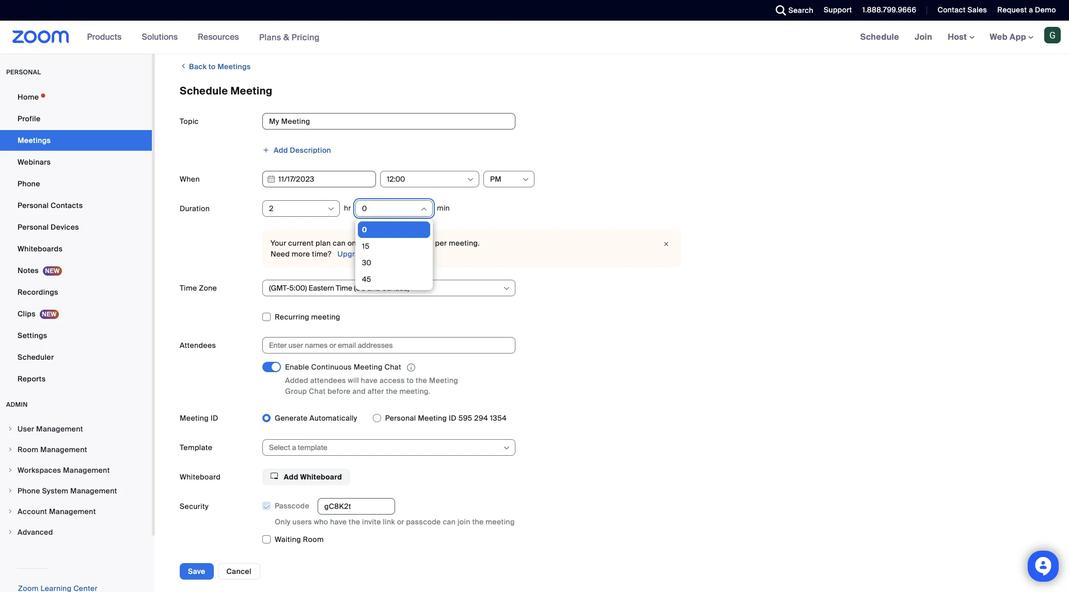 Task type: locate. For each thing, give the bounding box(es) containing it.
personal inside personal devices link
[[18, 223, 49, 232]]

companion,
[[64, 17, 108, 26]]

0 for 0
[[362, 204, 367, 213]]

right image for room management
[[7, 447, 13, 453]]

add up passcode
[[284, 473, 299, 482]]

assistant!
[[152, 17, 186, 26]]

1 zoom from the left
[[33, 17, 53, 26]]

passcode
[[406, 518, 441, 527]]

to
[[221, 17, 228, 26], [339, 17, 346, 26], [209, 62, 216, 71], [407, 376, 414, 386]]

chat inside added attendees will have access to the meeting group chat before and after the meeting.
[[309, 387, 326, 396]]

2 whiteboard from the left
[[300, 473, 342, 482]]

schedule down back
[[180, 84, 228, 98]]

1 right image from the top
[[7, 426, 13, 433]]

additional
[[419, 17, 454, 26]]

security
[[180, 502, 209, 512]]

1 horizontal spatial show options image
[[467, 176, 475, 184]]

and inside added attendees will have access to the meeting group chat before and after the meeting.
[[353, 387, 366, 396]]

contact sales link
[[930, 0, 990, 21], [938, 5, 988, 14]]

1 horizontal spatial zoom
[[230, 17, 250, 26]]

phone inside personal menu menu
[[18, 179, 40, 189]]

0 horizontal spatial meetings
[[18, 136, 51, 145]]

personal contacts
[[18, 201, 83, 210]]

room inside menu item
[[18, 445, 38, 455]]

meetings up schedule meeting
[[218, 62, 251, 71]]

5 right image from the top
[[7, 509, 13, 515]]

personal for personal devices
[[18, 223, 49, 232]]

schedule inside meetings navigation
[[861, 32, 900, 42]]

room
[[18, 445, 38, 455], [303, 536, 324, 545]]

personal up personal devices
[[18, 201, 49, 210]]

generate
[[275, 414, 308, 423]]

invite
[[362, 518, 381, 527]]

0 horizontal spatial room
[[18, 445, 38, 455]]

meeting right the recurring in the left bottom of the page
[[311, 313, 341, 322]]

ai up zoom logo
[[55, 17, 63, 26]]

admin
[[6, 401, 28, 409]]

add right add icon
[[274, 146, 288, 155]]

add inside "button"
[[284, 473, 299, 482]]

right image
[[7, 426, 13, 433], [7, 447, 13, 453], [7, 468, 13, 474], [7, 488, 13, 495], [7, 509, 13, 515]]

list box
[[358, 222, 430, 288]]

show options image
[[503, 285, 511, 293], [503, 445, 511, 453]]

1 vertical spatial 0
[[362, 225, 367, 235]]

upgrade right cost.
[[475, 17, 506, 26]]

1 horizontal spatial meetings
[[218, 62, 251, 71]]

management inside menu item
[[63, 466, 110, 475]]

whiteboard up passcode
[[300, 473, 342, 482]]

0 vertical spatial room
[[18, 445, 38, 455]]

0 horizontal spatial chat
[[309, 387, 326, 396]]

have inside added attendees will have access to the meeting group chat before and after the meeting.
[[361, 376, 378, 386]]

meeting. inside your current plan can only support 40 minutes per meeting. need more time? upgrade now
[[449, 239, 480, 248]]

1 horizontal spatial schedule
[[861, 32, 900, 42]]

1 vertical spatial phone
[[18, 487, 40, 496]]

have inside "security" group
[[330, 518, 347, 527]]

1 vertical spatial access
[[380, 376, 405, 386]]

1 horizontal spatial chat
[[385, 363, 401, 372]]

chat down attendees
[[309, 387, 326, 396]]

1 horizontal spatial access
[[380, 376, 405, 386]]

support link
[[817, 0, 855, 21], [824, 5, 853, 14]]

0 horizontal spatial whiteboard
[[180, 473, 221, 482]]

0 button
[[362, 201, 420, 217]]

0 vertical spatial chat
[[385, 363, 401, 372]]

2 show options image from the top
[[503, 445, 511, 453]]

0 inside the 0 15
[[362, 225, 367, 235]]

1 horizontal spatial whiteboard
[[300, 473, 342, 482]]

access down enable continuous meeting chat application
[[380, 376, 405, 386]]

0 vertical spatial meeting.
[[449, 239, 480, 248]]

1 vertical spatial meetings
[[18, 136, 51, 145]]

account management
[[18, 507, 96, 517]]

1 horizontal spatial id
[[449, 414, 457, 423]]

meeting inside application
[[354, 363, 383, 372]]

None text field
[[318, 499, 395, 515]]

id up template
[[211, 414, 218, 423]]

to left companion
[[339, 17, 346, 26]]

1 horizontal spatial and
[[353, 387, 366, 396]]

0 vertical spatial and
[[283, 17, 296, 26]]

home link
[[0, 87, 152, 107]]

0
[[362, 204, 367, 213], [362, 225, 367, 235]]

personal inside personal contacts link
[[18, 201, 49, 210]]

upgrade down only
[[338, 250, 368, 259]]

meet zoom ai companion, your new ai assistant! upgrade to zoom one pro and get access to ai companion at no additional cost. upgrade today
[[12, 17, 529, 26]]

phone down webinars
[[18, 179, 40, 189]]

3 ai from the left
[[348, 17, 355, 26]]

Persistent Chat, enter email address,Enter user names or email addresses text field
[[269, 338, 500, 353]]

1354
[[490, 414, 507, 423]]

chat inside application
[[385, 363, 401, 372]]

no
[[408, 17, 417, 26]]

ai left companion
[[348, 17, 355, 26]]

meeting right join
[[486, 518, 515, 527]]

2 horizontal spatial ai
[[348, 17, 355, 26]]

1 vertical spatial add
[[284, 473, 299, 482]]

to right back
[[209, 62, 216, 71]]

personal meeting id 595 294 1354
[[385, 414, 507, 423]]

personal devices link
[[0, 217, 152, 238]]

1 vertical spatial have
[[330, 518, 347, 527]]

1 horizontal spatial room
[[303, 536, 324, 545]]

1 horizontal spatial have
[[361, 376, 378, 386]]

personal menu menu
[[0, 87, 152, 391]]

1 vertical spatial room
[[303, 536, 324, 545]]

right image for workspaces management
[[7, 468, 13, 474]]

meeting up personal meeting id 595 294 1354
[[429, 376, 458, 386]]

add for add whiteboard
[[284, 473, 299, 482]]

3 right image from the top
[[7, 468, 13, 474]]

can left only
[[333, 239, 346, 248]]

schedule meeting
[[180, 84, 273, 98]]

1 horizontal spatial ai
[[143, 17, 151, 26]]

0 vertical spatial phone
[[18, 179, 40, 189]]

cost.
[[456, 17, 473, 26]]

0 horizontal spatial can
[[333, 239, 346, 248]]

contact sales
[[938, 5, 988, 14]]

0 vertical spatial 0
[[362, 204, 367, 213]]

banner
[[0, 21, 1070, 54]]

admin menu menu
[[0, 420, 152, 544]]

personal
[[18, 201, 49, 210], [18, 223, 49, 232], [385, 414, 416, 423]]

phone up account
[[18, 487, 40, 496]]

1 vertical spatial personal
[[18, 223, 49, 232]]

0 horizontal spatial schedule
[[180, 84, 228, 98]]

meeting
[[231, 84, 273, 98], [354, 363, 383, 372], [429, 376, 458, 386], [180, 414, 209, 423], [418, 414, 447, 423]]

the
[[416, 376, 427, 386], [386, 387, 398, 396], [349, 518, 360, 527], [473, 518, 484, 527]]

1 horizontal spatial can
[[443, 518, 456, 527]]

meetings
[[218, 62, 251, 71], [18, 136, 51, 145]]

advanced menu item
[[0, 523, 152, 543]]

2 zoom from the left
[[230, 17, 250, 26]]

scheduler link
[[0, 347, 152, 368]]

whiteboard down template
[[180, 473, 221, 482]]

products button
[[87, 21, 126, 54]]

can inside "security" group
[[443, 518, 456, 527]]

and down will
[[353, 387, 366, 396]]

meeting. right per
[[449, 239, 480, 248]]

personal up select meeting template text field
[[385, 414, 416, 423]]

have for the
[[330, 518, 347, 527]]

right image inside workspaces management menu item
[[7, 468, 13, 474]]

upgrade up the resources
[[188, 17, 219, 26]]

min
[[437, 203, 450, 213]]

show options image right pm dropdown button
[[522, 176, 530, 184]]

schedule for schedule meeting
[[180, 84, 228, 98]]

1 vertical spatial and
[[353, 387, 366, 396]]

0 horizontal spatial meeting.
[[400, 387, 431, 396]]

1 0 from the top
[[362, 204, 367, 213]]

meeting up added attendees will have access to the meeting group chat before and after the meeting.
[[354, 363, 383, 372]]

add inside button
[[274, 146, 288, 155]]

minutes
[[405, 239, 433, 248]]

0 horizontal spatial and
[[283, 17, 296, 26]]

meeting up template
[[180, 414, 209, 423]]

1 vertical spatial meeting.
[[400, 387, 431, 396]]

room down user
[[18, 445, 38, 455]]

right image
[[7, 530, 13, 536]]

ai right "new"
[[143, 17, 151, 26]]

new
[[127, 17, 141, 26]]

select meeting template text field
[[269, 440, 502, 456]]

a
[[1029, 5, 1034, 14]]

settings
[[18, 331, 47, 341]]

0 vertical spatial personal
[[18, 201, 49, 210]]

management up workspaces management
[[40, 445, 87, 455]]

advanced
[[18, 528, 53, 537]]

whiteboard
[[180, 473, 221, 482], [300, 473, 342, 482]]

the left invite
[[349, 518, 360, 527]]

generate automatically
[[275, 414, 357, 423]]

scheduler
[[18, 353, 54, 362]]

0 horizontal spatial zoom
[[33, 17, 53, 26]]

1 vertical spatial chat
[[309, 387, 326, 396]]

access right get
[[311, 17, 337, 26]]

0 vertical spatial have
[[361, 376, 378, 386]]

2 phone from the top
[[18, 487, 40, 496]]

1 ai from the left
[[55, 17, 63, 26]]

one
[[252, 17, 267, 26]]

0 horizontal spatial access
[[311, 17, 337, 26]]

1 horizontal spatial meeting
[[486, 518, 515, 527]]

1 horizontal spatial meeting.
[[449, 239, 480, 248]]

your
[[110, 17, 125, 26]]

have right who
[[330, 518, 347, 527]]

account management menu item
[[0, 502, 152, 522]]

management up account management menu item
[[70, 487, 117, 496]]

1 vertical spatial show options image
[[503, 445, 511, 453]]

phone system management menu item
[[0, 482, 152, 501]]

current
[[288, 239, 314, 248]]

2 right image from the top
[[7, 447, 13, 453]]

2
[[269, 204, 274, 213]]

0 inside dropdown button
[[362, 204, 367, 213]]

to up the resources
[[221, 17, 228, 26]]

phone inside menu item
[[18, 487, 40, 496]]

meeting. down learn more about enable continuous meeting chat image
[[400, 387, 431, 396]]

will
[[348, 376, 359, 386]]

chat left learn more about enable continuous meeting chat image
[[385, 363, 401, 372]]

id left 595
[[449, 414, 457, 423]]

description
[[290, 146, 331, 155]]

meeting. inside added attendees will have access to the meeting group chat before and after the meeting.
[[400, 387, 431, 396]]

0 vertical spatial meeting
[[311, 313, 341, 322]]

upgrade inside your current plan can only support 40 minutes per meeting. need more time? upgrade now
[[338, 250, 368, 259]]

meetings inside personal menu menu
[[18, 136, 51, 145]]

after
[[368, 387, 384, 396]]

right image inside user management menu item
[[7, 426, 13, 433]]

personal inside 'meeting id' option group
[[385, 414, 416, 423]]

sales
[[968, 5, 988, 14]]

access inside added attendees will have access to the meeting group chat before and after the meeting.
[[380, 376, 405, 386]]

management up phone system management menu item
[[63, 466, 110, 475]]

show options image left pm
[[467, 176, 475, 184]]

meeting.
[[449, 239, 480, 248], [400, 387, 431, 396]]

0 vertical spatial schedule
[[861, 32, 900, 42]]

right image inside phone system management menu item
[[7, 488, 13, 495]]

your current plan can only support 40 minutes per meeting. need more time? upgrade now
[[271, 239, 480, 259]]

right image inside account management menu item
[[7, 509, 13, 515]]

ai
[[55, 17, 63, 26], [143, 17, 151, 26], [348, 17, 355, 26]]

request a demo
[[998, 5, 1057, 14]]

whiteboards
[[18, 244, 63, 254]]

0 vertical spatial add
[[274, 146, 288, 155]]

access inside meet zoom ai companion, footer
[[311, 17, 337, 26]]

meeting id
[[180, 414, 218, 423]]

right image inside room management menu item
[[7, 447, 13, 453]]

to inside added attendees will have access to the meeting group chat before and after the meeting.
[[407, 376, 414, 386]]

0 horizontal spatial have
[[330, 518, 347, 527]]

0 vertical spatial access
[[311, 17, 337, 26]]

1 vertical spatial schedule
[[180, 84, 228, 98]]

show options image left hr
[[327, 205, 335, 213]]

reports link
[[0, 369, 152, 390]]

right image for account management
[[7, 509, 13, 515]]

zoom left one
[[230, 17, 250, 26]]

when
[[180, 175, 200, 184]]

1 phone from the top
[[18, 179, 40, 189]]

management down phone system management menu item
[[49, 507, 96, 517]]

1 vertical spatial can
[[443, 518, 456, 527]]

0 horizontal spatial id
[[211, 414, 218, 423]]

recurring
[[275, 313, 309, 322]]

cancel button
[[218, 564, 260, 580]]

595
[[459, 414, 473, 423]]

management up the room management
[[36, 425, 83, 434]]

meeting
[[311, 313, 341, 322], [486, 518, 515, 527]]

room management menu item
[[0, 440, 152, 460]]

and left get
[[283, 17, 296, 26]]

personal up whiteboards
[[18, 223, 49, 232]]

personal for personal meeting id 595 294 1354
[[385, 414, 416, 423]]

0 horizontal spatial meeting
[[311, 313, 341, 322]]

2 horizontal spatial show options image
[[522, 176, 530, 184]]

4 right image from the top
[[7, 488, 13, 495]]

profile link
[[0, 109, 152, 129]]

1.888.799.9666 button
[[855, 0, 920, 21], [863, 5, 917, 14]]

&
[[284, 32, 290, 43]]

1 vertical spatial meeting
[[486, 518, 515, 527]]

0 vertical spatial can
[[333, 239, 346, 248]]

0 horizontal spatial ai
[[55, 17, 63, 26]]

0 up 15 on the top left
[[362, 225, 367, 235]]

room down who
[[303, 536, 324, 545]]

schedule down 1.888.799.9666
[[861, 32, 900, 42]]

2 0 from the top
[[362, 225, 367, 235]]

management for account management
[[49, 507, 96, 517]]

can left join
[[443, 518, 456, 527]]

join
[[915, 32, 933, 42]]

to down learn more about enable continuous meeting chat image
[[407, 376, 414, 386]]

phone for phone system management
[[18, 487, 40, 496]]

meeting inside option group
[[418, 414, 447, 423]]

0 vertical spatial show options image
[[503, 285, 511, 293]]

only
[[275, 518, 291, 527]]

meeting left 595
[[418, 414, 447, 423]]

have up after
[[361, 376, 378, 386]]

time?
[[312, 250, 332, 259]]

0 right hr
[[362, 204, 367, 213]]

zoom up zoom logo
[[33, 17, 53, 26]]

support
[[364, 239, 391, 248]]

1 horizontal spatial upgrade
[[338, 250, 368, 259]]

user management menu item
[[0, 420, 152, 439]]

passcode
[[275, 502, 310, 511]]

show options image
[[467, 176, 475, 184], [522, 176, 530, 184], [327, 205, 335, 213]]

whiteboards link
[[0, 239, 152, 259]]

2 id from the left
[[449, 414, 457, 423]]

0 horizontal spatial show options image
[[327, 205, 335, 213]]

chat
[[385, 363, 401, 372], [309, 387, 326, 396]]

host button
[[948, 32, 975, 42]]

save
[[188, 567, 205, 577]]

show options image for pm
[[522, 176, 530, 184]]

2 vertical spatial personal
[[385, 414, 416, 423]]

meetings up webinars
[[18, 136, 51, 145]]



Task type: vqa. For each thing, say whether or not it's contained in the screenshot.
Personal related to Personal Devices
yes



Task type: describe. For each thing, give the bounding box(es) containing it.
app
[[1010, 32, 1027, 42]]

meeting id option group
[[263, 410, 1045, 427]]

attendees
[[180, 341, 216, 350]]

resources button
[[198, 21, 244, 54]]

user management
[[18, 425, 83, 434]]

or
[[397, 518, 405, 527]]

add for add description
[[274, 146, 288, 155]]

Topic text field
[[263, 113, 516, 130]]

add whiteboard
[[282, 473, 342, 482]]

workspaces management
[[18, 466, 110, 475]]

account
[[18, 507, 47, 517]]

products
[[87, 32, 122, 42]]

add description
[[274, 146, 331, 155]]

attendees
[[310, 376, 346, 386]]

0 horizontal spatial upgrade
[[188, 17, 219, 26]]

have for access
[[361, 376, 378, 386]]

phone system management
[[18, 487, 117, 496]]

more
[[292, 250, 310, 259]]

id inside 'meeting id' option group
[[449, 414, 457, 423]]

devices
[[51, 223, 79, 232]]

waiting
[[275, 536, 301, 545]]

15
[[362, 242, 370, 251]]

2 horizontal spatial upgrade
[[475, 17, 506, 26]]

pricing
[[292, 32, 320, 43]]

waiting room
[[275, 536, 324, 545]]

search
[[789, 6, 814, 15]]

add description button
[[263, 143, 331, 158]]

meetings link
[[0, 130, 152, 151]]

room inside "security" group
[[303, 536, 324, 545]]

user
[[18, 425, 34, 434]]

learn more about enable continuous meeting chat image
[[404, 363, 419, 373]]

meetings navigation
[[853, 21, 1070, 54]]

2 ai from the left
[[143, 17, 151, 26]]

can inside your current plan can only support 40 minutes per meeting. need more time? upgrade now
[[333, 239, 346, 248]]

users
[[293, 518, 312, 527]]

meeting down back to meetings
[[231, 84, 273, 98]]

plans
[[259, 32, 281, 43]]

plan
[[316, 239, 331, 248]]

today
[[508, 17, 529, 26]]

get
[[298, 17, 309, 26]]

personal for personal contacts
[[18, 201, 49, 210]]

back to meetings link
[[180, 58, 251, 75]]

solutions
[[142, 32, 178, 42]]

webinars link
[[0, 152, 152, 173]]

pro
[[269, 17, 281, 26]]

right image for phone system management
[[7, 488, 13, 495]]

meet zoom ai companion, footer
[[0, 4, 1070, 40]]

join link
[[907, 21, 941, 54]]

list box containing 0
[[358, 222, 430, 288]]

1 id from the left
[[211, 414, 218, 423]]

2 button
[[269, 201, 327, 217]]

the right join
[[473, 518, 484, 527]]

enable continuous meeting chat
[[285, 363, 401, 372]]

automatically
[[310, 414, 357, 423]]

1.888.799.9666
[[863, 5, 917, 14]]

web app
[[990, 32, 1027, 42]]

schedule link
[[853, 21, 907, 54]]

1 whiteboard from the left
[[180, 473, 221, 482]]

per
[[435, 239, 447, 248]]

meeting inside added attendees will have access to the meeting group chat before and after the meeting.
[[429, 376, 458, 386]]

phone for phone
[[18, 179, 40, 189]]

hide options image
[[420, 205, 428, 213]]

recordings
[[18, 288, 58, 297]]

1 show options image from the top
[[503, 285, 511, 293]]

0 15
[[362, 225, 370, 251]]

personal devices
[[18, 223, 79, 232]]

security group
[[262, 499, 1045, 560]]

0 for 0 15
[[362, 225, 367, 235]]

recurring meeting
[[275, 313, 341, 322]]

profile
[[18, 114, 41, 124]]

When text field
[[263, 171, 376, 188]]

none text field inside "security" group
[[318, 499, 395, 515]]

right image for user management
[[7, 426, 13, 433]]

select start time text field
[[387, 172, 466, 187]]

workspaces management menu item
[[0, 461, 152, 481]]

0 vertical spatial meetings
[[218, 62, 251, 71]]

back to meetings
[[187, 62, 251, 71]]

profile picture image
[[1045, 27, 1061, 43]]

demo
[[1036, 5, 1057, 14]]

show options image for 2
[[327, 205, 335, 213]]

management for room management
[[40, 445, 87, 455]]

settings link
[[0, 326, 152, 346]]

add image
[[263, 147, 270, 154]]

reports
[[18, 375, 46, 384]]

enable continuous meeting chat application
[[285, 362, 482, 374]]

zone
[[199, 284, 217, 293]]

pm
[[490, 175, 502, 184]]

1.888.799.9666 button up the join
[[855, 0, 920, 21]]

the down learn more about enable continuous meeting chat image
[[416, 376, 427, 386]]

and inside meet zoom ai companion, footer
[[283, 17, 296, 26]]

personal
[[6, 68, 41, 76]]

at
[[399, 17, 406, 26]]

the right after
[[386, 387, 398, 396]]

close image
[[660, 239, 673, 250]]

management for user management
[[36, 425, 83, 434]]

phone link
[[0, 174, 152, 194]]

now
[[370, 250, 386, 259]]

notes
[[18, 266, 39, 275]]

whiteboard inside "button"
[[300, 473, 342, 482]]

recordings link
[[0, 282, 152, 303]]

zoom logo image
[[12, 30, 69, 43]]

hr
[[344, 203, 351, 213]]

resources
[[198, 32, 239, 42]]

management for workspaces management
[[63, 466, 110, 475]]

pm button
[[490, 172, 521, 187]]

workspaces
[[18, 466, 61, 475]]

join
[[458, 518, 471, 527]]

product information navigation
[[79, 21, 328, 54]]

plans & pricing
[[259, 32, 320, 43]]

1.888.799.9666 button up schedule link
[[863, 5, 917, 14]]

banner containing products
[[0, 21, 1070, 54]]

contacts
[[51, 201, 83, 210]]

time zone
[[180, 284, 217, 293]]

only
[[348, 239, 362, 248]]

schedule for schedule
[[861, 32, 900, 42]]

meeting inside "security" group
[[486, 518, 515, 527]]

before
[[328, 387, 351, 396]]

294
[[475, 414, 488, 423]]

who
[[314, 518, 328, 527]]

host
[[948, 32, 970, 42]]

left image
[[180, 61, 187, 71]]

back
[[189, 62, 207, 71]]

45
[[362, 275, 372, 284]]



